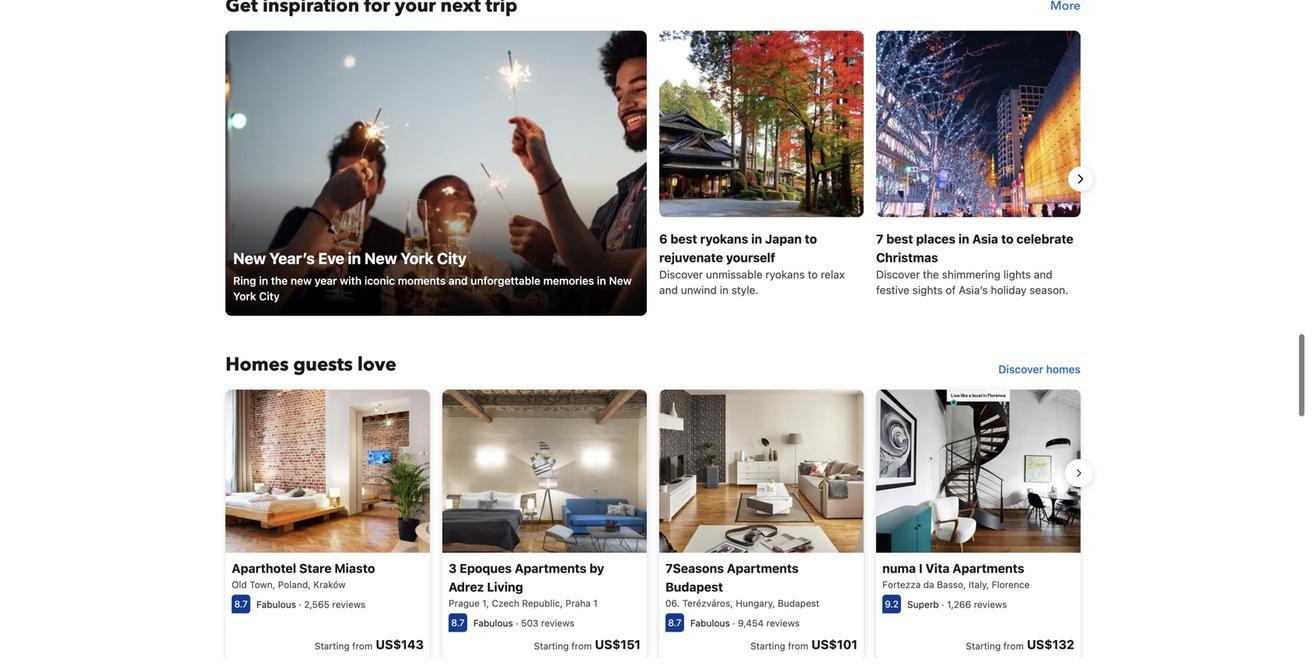 Task type: describe. For each thing, give the bounding box(es) containing it.
florence
[[992, 580, 1030, 591]]

starting for us$101
[[750, 641, 785, 652]]

homes
[[225, 352, 289, 378]]

miasto
[[335, 561, 375, 576]]

1 horizontal spatial budapest
[[778, 598, 819, 609]]

season.
[[1030, 284, 1068, 296]]

1 vertical spatial city
[[259, 290, 280, 303]]

da
[[923, 580, 934, 591]]

8.7 element for town,
[[232, 595, 250, 614]]

rejuvenate
[[659, 250, 723, 265]]

6 best ryokans in japan to rejuvenate yourself image
[[659, 31, 864, 217]]

503
[[521, 618, 539, 629]]

best for 7
[[886, 232, 913, 246]]

eve
[[318, 249, 344, 267]]

love
[[357, 352, 396, 378]]

· for poland,
[[299, 600, 301, 610]]

starting from us$132
[[966, 638, 1074, 652]]

living
[[487, 580, 523, 595]]

1 horizontal spatial city
[[437, 249, 467, 267]]

7 best places in asia to celebrate christmas image
[[876, 31, 1081, 217]]

fabulous element for town,
[[257, 600, 296, 610]]

1 vertical spatial ryokans
[[766, 268, 805, 281]]

· for hungary,
[[733, 618, 735, 629]]

9.2 element
[[882, 595, 901, 614]]

fabulous for terézváros,
[[690, 618, 730, 629]]

9,454
[[738, 618, 764, 629]]

starting from us$143
[[315, 638, 424, 652]]

the for year's
[[271, 274, 288, 287]]

7seasons
[[665, 561, 724, 576]]

italy,
[[969, 580, 989, 591]]

new
[[291, 274, 312, 287]]

· for living
[[516, 618, 518, 629]]

starting for us$151
[[534, 641, 569, 652]]

7
[[876, 232, 883, 246]]

reviews for us$101
[[766, 618, 800, 629]]

· for da
[[942, 600, 944, 610]]

in down unmissable
[[720, 284, 729, 296]]

in up with
[[348, 249, 361, 267]]

republic,
[[522, 598, 563, 609]]

basso,
[[937, 580, 966, 591]]

prague
[[449, 598, 480, 609]]

starting for us$143
[[315, 641, 350, 652]]

1 horizontal spatial new
[[364, 249, 397, 267]]

us$132
[[1027, 638, 1074, 652]]

lights
[[1004, 268, 1031, 281]]

discover for 6 best ryokans in japan to rejuvenate yourself
[[659, 268, 703, 281]]

superb element
[[907, 600, 939, 610]]

from for us$132
[[1003, 641, 1024, 652]]

fabulous · 9,454 reviews
[[690, 618, 800, 629]]

8.7 element for terézváros,
[[665, 614, 684, 633]]

iconic
[[364, 274, 395, 287]]

festive
[[876, 284, 909, 296]]

1 vertical spatial york
[[233, 290, 256, 303]]

fabulous · 2,565 reviews
[[257, 600, 365, 610]]

best for 6
[[670, 232, 697, 246]]

fortezza
[[882, 580, 921, 591]]

stare
[[299, 561, 332, 576]]

8.7 element for adrez
[[449, 614, 467, 633]]

by
[[589, 561, 604, 576]]

in right the memories
[[597, 274, 606, 287]]

us$143
[[376, 638, 424, 652]]

town,
[[250, 580, 275, 591]]

2,565
[[304, 600, 330, 610]]

apartments inside numa i vita apartments fortezza da basso, italy, florence
[[953, 561, 1024, 576]]

to for asia
[[1001, 232, 1014, 246]]

i
[[919, 561, 923, 576]]

reviews for us$132
[[974, 600, 1007, 610]]

from for us$101
[[788, 641, 808, 652]]

ring
[[233, 274, 256, 287]]

from for us$151
[[571, 641, 592, 652]]

places
[[916, 232, 956, 246]]

celebrate
[[1017, 232, 1074, 246]]

relax
[[821, 268, 845, 281]]

sights
[[912, 284, 943, 296]]

in inside 7 best places in asia to celebrate christmas discover the shimmering lights and festive sights of asia's holiday season.
[[959, 232, 969, 246]]

0 vertical spatial york
[[401, 249, 434, 267]]

year's
[[269, 249, 315, 267]]

unwind
[[681, 284, 717, 296]]

unforgettable
[[471, 274, 540, 287]]

moments
[[398, 274, 446, 287]]

apartments inside the 3 epoques apartments by adrez living prague 1, czech republic, praha 1
[[515, 561, 587, 576]]

hungary,
[[736, 598, 775, 609]]

shimmering
[[942, 268, 1001, 281]]

new year's eve in new york city region
[[213, 31, 1093, 328]]

starting from us$151
[[534, 638, 641, 652]]

fabulous · 503 reviews
[[473, 618, 574, 629]]

year
[[315, 274, 337, 287]]

3 epoques apartments by adrez living prague 1, czech republic, praha 1
[[449, 561, 604, 609]]

us$101
[[812, 638, 858, 652]]

asia's
[[959, 284, 988, 296]]

1,
[[482, 598, 489, 609]]

and inside 6 best ryokans in japan to rejuvenate yourself discover unmissable ryokans to relax and unwind in style.
[[659, 284, 678, 296]]

to for japan
[[805, 232, 817, 246]]

aparthotel stare miasto old town, poland, kraków
[[232, 561, 375, 591]]

terézváros,
[[682, 598, 733, 609]]

7seasons apartments budapest 06. terézváros, hungary, budapest
[[665, 561, 819, 609]]

0 vertical spatial budapest
[[665, 580, 723, 595]]

homes guests love
[[225, 352, 396, 378]]



Task type: vqa. For each thing, say whether or not it's contained in the screenshot.
2,565
yes



Task type: locate. For each thing, give the bounding box(es) containing it.
discover inside 7 best places in asia to celebrate christmas discover the shimmering lights and festive sights of asia's holiday season.
[[876, 268, 920, 281]]

2 starting from the left
[[534, 641, 569, 652]]

fabulous element for adrez
[[473, 618, 513, 629]]

starting inside starting from us$132
[[966, 641, 1001, 652]]

starting for us$132
[[966, 641, 1001, 652]]

discover
[[659, 268, 703, 281], [876, 268, 920, 281], [998, 363, 1043, 376]]

numa
[[882, 561, 916, 576]]

8.7 element
[[232, 595, 250, 614], [449, 614, 467, 633], [665, 614, 684, 633]]

fabulous down 1,
[[473, 618, 513, 629]]

and
[[1034, 268, 1052, 281], [449, 274, 468, 287], [659, 284, 678, 296]]

from inside starting from us$143
[[352, 641, 373, 652]]

epoques
[[460, 561, 512, 576]]

fabulous element
[[257, 600, 296, 610], [473, 618, 513, 629], [690, 618, 730, 629]]

0 horizontal spatial 8.7 element
[[232, 595, 250, 614]]

from inside the starting from us$151
[[571, 641, 592, 652]]

discover down 'rejuvenate'
[[659, 268, 703, 281]]

fabulous down town,
[[257, 600, 296, 610]]

8.7 element down old
[[232, 595, 250, 614]]

best inside 6 best ryokans in japan to rejuvenate yourself discover unmissable ryokans to relax and unwind in style.
[[670, 232, 697, 246]]

·
[[299, 600, 301, 610], [942, 600, 944, 610], [516, 618, 518, 629], [733, 618, 735, 629]]

japan
[[765, 232, 802, 246]]

1
[[593, 598, 598, 609]]

0 horizontal spatial discover
[[659, 268, 703, 281]]

0 horizontal spatial apartments
[[515, 561, 587, 576]]

2 horizontal spatial and
[[1034, 268, 1052, 281]]

fabulous element for terézváros,
[[690, 618, 730, 629]]

czech
[[492, 598, 519, 609]]

budapest up starting from us$101
[[778, 598, 819, 609]]

of
[[946, 284, 956, 296]]

from inside starting from us$132
[[1003, 641, 1024, 652]]

discover left homes
[[998, 363, 1043, 376]]

budapest
[[665, 580, 723, 595], [778, 598, 819, 609]]

reviews down kraków
[[332, 600, 365, 610]]

3 starting from the left
[[750, 641, 785, 652]]

from left us$132
[[1003, 641, 1024, 652]]

yourself
[[726, 250, 775, 265]]

york
[[401, 249, 434, 267], [233, 290, 256, 303]]

christmas
[[876, 250, 938, 265]]

3
[[449, 561, 457, 576]]

0 vertical spatial ryokans
[[700, 232, 748, 246]]

apartments
[[515, 561, 587, 576], [727, 561, 799, 576], [953, 561, 1024, 576]]

0 horizontal spatial ryokans
[[700, 232, 748, 246]]

to inside 7 best places in asia to celebrate christmas discover the shimmering lights and festive sights of asia's holiday season.
[[1001, 232, 1014, 246]]

2 horizontal spatial fabulous
[[690, 618, 730, 629]]

8.7
[[234, 599, 248, 610], [451, 618, 465, 629], [668, 618, 682, 629]]

new up iconic on the top
[[364, 249, 397, 267]]

2 horizontal spatial discover
[[998, 363, 1043, 376]]

poland,
[[278, 580, 311, 591]]

2 from from the left
[[571, 641, 592, 652]]

from inside starting from us$101
[[788, 641, 808, 652]]

reviews down italy,
[[974, 600, 1007, 610]]

starting down 503
[[534, 641, 569, 652]]

in
[[751, 232, 762, 246], [959, 232, 969, 246], [348, 249, 361, 267], [259, 274, 268, 287], [597, 274, 606, 287], [720, 284, 729, 296]]

in up yourself
[[751, 232, 762, 246]]

1 horizontal spatial and
[[659, 284, 678, 296]]

starting
[[315, 641, 350, 652], [534, 641, 569, 652], [750, 641, 785, 652], [966, 641, 1001, 652]]

reviews down republic,
[[541, 618, 574, 629]]

8.7 down old
[[234, 599, 248, 610]]

city up moments
[[437, 249, 467, 267]]

2 apartments from the left
[[727, 561, 799, 576]]

york down ring
[[233, 290, 256, 303]]

8.7 element down 'prague' at the left bottom of the page
[[449, 614, 467, 633]]

starting down 1,266
[[966, 641, 1001, 652]]

with
[[340, 274, 362, 287]]

to left relax
[[808, 268, 818, 281]]

4 from from the left
[[1003, 641, 1024, 652]]

starting down 9,454
[[750, 641, 785, 652]]

1 horizontal spatial discover
[[876, 268, 920, 281]]

2 best from the left
[[886, 232, 913, 246]]

ryokans up yourself
[[700, 232, 748, 246]]

1 horizontal spatial york
[[401, 249, 434, 267]]

apartments up hungary,
[[727, 561, 799, 576]]

holiday
[[991, 284, 1027, 296]]

8.7 for adrez
[[451, 618, 465, 629]]

8.7 down 'prague' at the left bottom of the page
[[451, 618, 465, 629]]

reviews for us$151
[[541, 618, 574, 629]]

memories
[[543, 274, 594, 287]]

the left new
[[271, 274, 288, 287]]

and up 'season.'
[[1034, 268, 1052, 281]]

ryokans
[[700, 232, 748, 246], [766, 268, 805, 281]]

1 horizontal spatial 8.7 element
[[449, 614, 467, 633]]

6
[[659, 232, 668, 246]]

0 horizontal spatial budapest
[[665, 580, 723, 595]]

06.
[[665, 598, 680, 609]]

from for us$143
[[352, 641, 373, 652]]

asia
[[972, 232, 998, 246]]

and inside 7 best places in asia to celebrate christmas discover the shimmering lights and festive sights of asia's holiday season.
[[1034, 268, 1052, 281]]

· left 1,266
[[942, 600, 944, 610]]

new up ring
[[233, 249, 266, 267]]

9.2
[[885, 599, 899, 610]]

kraków
[[313, 580, 346, 591]]

3 apartments from the left
[[953, 561, 1024, 576]]

2 horizontal spatial 8.7 element
[[665, 614, 684, 633]]

starting down 2,565 at the bottom of the page
[[315, 641, 350, 652]]

discover up "festive"
[[876, 268, 920, 281]]

1 apartments from the left
[[515, 561, 587, 576]]

· left 503
[[516, 618, 518, 629]]

style.
[[731, 284, 758, 296]]

1 horizontal spatial best
[[886, 232, 913, 246]]

4 starting from the left
[[966, 641, 1001, 652]]

starting inside the starting from us$151
[[534, 641, 569, 652]]

city down year's
[[259, 290, 280, 303]]

2 horizontal spatial apartments
[[953, 561, 1024, 576]]

city
[[437, 249, 467, 267], [259, 290, 280, 303]]

8.7 for town,
[[234, 599, 248, 610]]

1 horizontal spatial the
[[923, 268, 939, 281]]

6 best ryokans in japan to rejuvenate yourself discover unmissable ryokans to relax and unwind in style.
[[659, 232, 845, 296]]

adrez
[[449, 580, 484, 595]]

apartments up republic,
[[515, 561, 587, 576]]

new
[[233, 249, 266, 267], [364, 249, 397, 267], [609, 274, 632, 287]]

homes
[[1046, 363, 1081, 376]]

0 horizontal spatial new
[[233, 249, 266, 267]]

1 best from the left
[[670, 232, 697, 246]]

2 horizontal spatial fabulous element
[[690, 618, 730, 629]]

fabulous element down 1,
[[473, 618, 513, 629]]

· left 9,454
[[733, 618, 735, 629]]

0 vertical spatial city
[[437, 249, 467, 267]]

starting inside starting from us$143
[[315, 641, 350, 652]]

praha
[[565, 598, 591, 609]]

ryokans down japan
[[766, 268, 805, 281]]

to
[[805, 232, 817, 246], [1001, 232, 1014, 246], [808, 268, 818, 281]]

and left unwind
[[659, 284, 678, 296]]

2 horizontal spatial 8.7
[[668, 618, 682, 629]]

region
[[213, 384, 1093, 658]]

york up moments
[[401, 249, 434, 267]]

discover for 7 best places in asia to celebrate christmas
[[876, 268, 920, 281]]

to right japan
[[805, 232, 817, 246]]

from left us$143 at the bottom of the page
[[352, 641, 373, 652]]

guests
[[293, 352, 353, 378]]

apartments inside 7seasons apartments budapest 06. terézváros, hungary, budapest
[[727, 561, 799, 576]]

8.7 down 06.
[[668, 618, 682, 629]]

reviews up starting from us$101
[[766, 618, 800, 629]]

starting from us$101
[[750, 638, 858, 652]]

best right 7
[[886, 232, 913, 246]]

numa i vita apartments fortezza da basso, italy, florence
[[882, 561, 1030, 591]]

region containing aparthotel stare miasto
[[213, 384, 1093, 658]]

0 horizontal spatial york
[[233, 290, 256, 303]]

superb
[[907, 600, 939, 610]]

1 starting from the left
[[315, 641, 350, 652]]

fabulous for town,
[[257, 600, 296, 610]]

best
[[670, 232, 697, 246], [886, 232, 913, 246]]

the inside 7 best places in asia to celebrate christmas discover the shimmering lights and festive sights of asia's holiday season.
[[923, 268, 939, 281]]

from left us$151
[[571, 641, 592, 652]]

the inside the new year's eve in new york city ring in the new year with iconic moments and unforgettable memories in new york city
[[271, 274, 288, 287]]

and right moments
[[449, 274, 468, 287]]

to right asia
[[1001, 232, 1014, 246]]

from left the us$101
[[788, 641, 808, 652]]

0 horizontal spatial fabulous element
[[257, 600, 296, 610]]

discover homes link
[[992, 356, 1087, 384]]

from
[[352, 641, 373, 652], [571, 641, 592, 652], [788, 641, 808, 652], [1003, 641, 1024, 652]]

fabulous
[[257, 600, 296, 610], [473, 618, 513, 629], [690, 618, 730, 629]]

7 best places in asia to celebrate christmas discover the shimmering lights and festive sights of asia's holiday season.
[[876, 232, 1074, 296]]

0 horizontal spatial fabulous
[[257, 600, 296, 610]]

8.7 element down 06.
[[665, 614, 684, 633]]

fabulous for adrez
[[473, 618, 513, 629]]

the up 'sights'
[[923, 268, 939, 281]]

unmissable
[[706, 268, 763, 281]]

aparthotel
[[232, 561, 296, 576]]

reviews
[[332, 600, 365, 610], [974, 600, 1007, 610], [541, 618, 574, 629], [766, 618, 800, 629]]

1 horizontal spatial apartments
[[727, 561, 799, 576]]

0 horizontal spatial 8.7
[[234, 599, 248, 610]]

fabulous element down town,
[[257, 600, 296, 610]]

fabulous element down terézváros,
[[690, 618, 730, 629]]

1 horizontal spatial fabulous element
[[473, 618, 513, 629]]

8.7 for terézváros,
[[668, 618, 682, 629]]

0 horizontal spatial best
[[670, 232, 697, 246]]

1 horizontal spatial fabulous
[[473, 618, 513, 629]]

superb · 1,266 reviews
[[907, 600, 1007, 610]]

old
[[232, 580, 247, 591]]

new year's eve in new york city ring in the new year with iconic moments and unforgettable memories in new york city
[[233, 249, 632, 303]]

3 from from the left
[[788, 641, 808, 652]]

best up 'rejuvenate'
[[670, 232, 697, 246]]

new right the memories
[[609, 274, 632, 287]]

discover inside 6 best ryokans in japan to rejuvenate yourself discover unmissable ryokans to relax and unwind in style.
[[659, 268, 703, 281]]

starting inside starting from us$101
[[750, 641, 785, 652]]

next image
[[1071, 170, 1090, 188]]

in left asia
[[959, 232, 969, 246]]

0 horizontal spatial the
[[271, 274, 288, 287]]

the for best
[[923, 268, 939, 281]]

2 horizontal spatial new
[[609, 274, 632, 287]]

discover homes
[[998, 363, 1081, 376]]

· left 2,565 at the bottom of the page
[[299, 600, 301, 610]]

us$151
[[595, 638, 641, 652]]

budapest down 7seasons
[[665, 580, 723, 595]]

vita
[[926, 561, 950, 576]]

0 horizontal spatial and
[[449, 274, 468, 287]]

1 vertical spatial budapest
[[778, 598, 819, 609]]

1 horizontal spatial ryokans
[[766, 268, 805, 281]]

reviews for us$143
[[332, 600, 365, 610]]

apartments up italy,
[[953, 561, 1024, 576]]

1,266
[[947, 600, 971, 610]]

and inside the new year's eve in new york city ring in the new year with iconic moments and unforgettable memories in new york city
[[449, 274, 468, 287]]

1 from from the left
[[352, 641, 373, 652]]

1 horizontal spatial 8.7
[[451, 618, 465, 629]]

fabulous down terézváros,
[[690, 618, 730, 629]]

in right ring
[[259, 274, 268, 287]]

0 horizontal spatial city
[[259, 290, 280, 303]]

best inside 7 best places in asia to celebrate christmas discover the shimmering lights and festive sights of asia's holiday season.
[[886, 232, 913, 246]]



